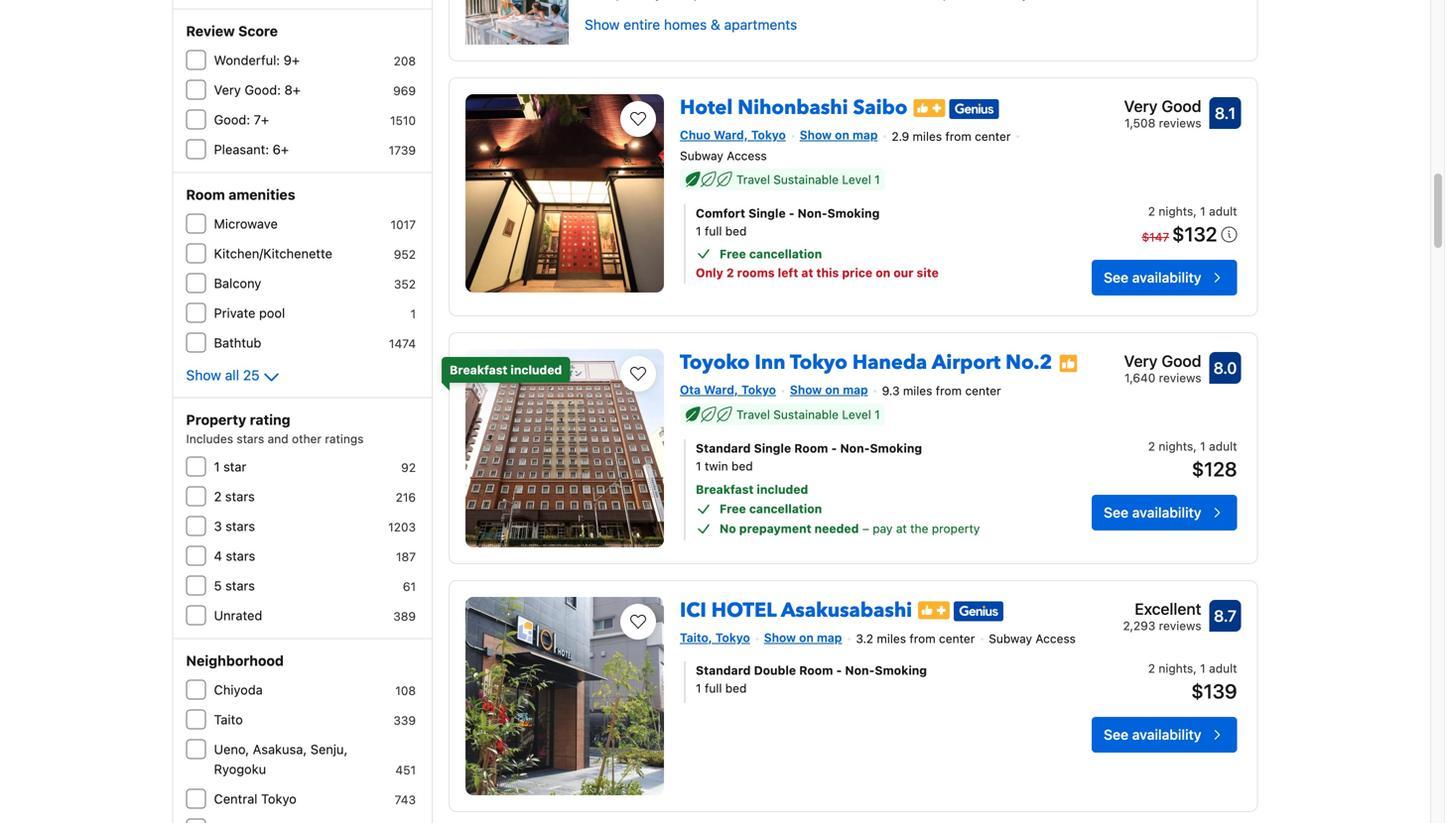 Task type: describe. For each thing, give the bounding box(es) containing it.
very good 1,640 reviews
[[1124, 352, 1201, 385]]

level for tokyo
[[842, 408, 871, 422]]

3.2 miles from center
[[856, 632, 975, 646]]

4 stars
[[214, 549, 255, 564]]

hotel
[[711, 597, 776, 625]]

property rating includes stars and other ratings
[[186, 412, 364, 446]]

952
[[394, 248, 416, 262]]

1 left star at the bottom
[[214, 460, 220, 474]]

show inside button
[[585, 17, 620, 33]]

0 vertical spatial room
[[186, 187, 225, 203]]

from for ici hotel asakusabashi
[[910, 632, 936, 646]]

standard double room - non-smoking 1 full bed
[[696, 664, 927, 696]]

good for toyoko inn tokyo haneda airport no.2
[[1162, 352, 1201, 371]]

asakusabashi
[[781, 597, 912, 625]]

this property is part of our preferred plus program. it's committed to providing outstanding service and excellent value. it'll pay us a higher commission if you make a booking. image for asakusabashi
[[918, 602, 950, 620]]

ici hotel asakusabashi
[[680, 597, 912, 625]]

show all 25 button
[[186, 366, 283, 390]]

pleasant:
[[214, 142, 269, 157]]

apartments
[[724, 17, 797, 33]]

see availability link for toyoko inn tokyo haneda airport no.2
[[1092, 495, 1237, 531]]

0 vertical spatial non-
[[798, 206, 827, 220]]

1 inside 1 twin bed breakfast included
[[696, 460, 701, 474]]

see for ici hotel asakusabashi
[[1104, 727, 1129, 744]]

map for saibo
[[853, 128, 878, 142]]

2 for 2 stars
[[214, 489, 222, 504]]

availability for hotel nihonbashi saibo
[[1132, 269, 1201, 286]]

amenities
[[229, 187, 295, 203]]

scored 8.1 element
[[1209, 97, 1241, 129]]

0 horizontal spatial at
[[801, 266, 813, 280]]

airport
[[932, 349, 1001, 377]]

7+
[[254, 112, 269, 127]]

senju,
[[310, 742, 348, 757]]

hotel nihonbashi saibo
[[680, 94, 908, 122]]

1,508
[[1125, 116, 1156, 130]]

this property is part of our preferred plus program. it's committed to providing outstanding service and excellent value. it'll pay us a higher commission if you make a booking. image for ici hotel asakusabashi
[[918, 602, 950, 620]]

1 free cancellation from the top
[[720, 247, 822, 261]]

0 vertical spatial breakfast
[[450, 363, 508, 377]]

excellent element
[[1123, 597, 1201, 621]]

adult for ici hotel asakusabashi
[[1209, 662, 1237, 676]]

scored 8.0 element
[[1209, 352, 1241, 384]]

1 inside the standard double room - non-smoking 1 full bed
[[696, 682, 701, 696]]

wonderful:
[[214, 53, 280, 67]]

2 free from the top
[[720, 502, 746, 516]]

show all 25
[[186, 367, 260, 384]]

taito
[[214, 713, 243, 728]]

breakfast inside 1 twin bed breakfast included
[[696, 483, 754, 497]]

ward, for toyoko
[[704, 383, 738, 397]]

2,293
[[1123, 619, 1156, 633]]

ratings
[[325, 432, 364, 446]]

star
[[223, 460, 246, 474]]

subway inside 2.9 miles from center subway access
[[680, 149, 723, 163]]

very for toyoko inn tokyo haneda airport no.2
[[1124, 352, 1158, 371]]

price
[[842, 266, 873, 280]]

reviews for hotel nihonbashi saibo
[[1159, 116, 1201, 130]]

1 star
[[214, 460, 246, 474]]

this property is part of our preferred plus program. it's committed to providing outstanding service and excellent value. it'll pay us a higher commission if you make a booking. image for saibo
[[914, 99, 945, 117]]

1 down comfort
[[696, 224, 701, 238]]

show entire homes & apartments
[[585, 17, 797, 33]]

inn
[[755, 349, 785, 377]]

on left our
[[876, 266, 890, 280]]

$139
[[1191, 680, 1237, 703]]

show on map for tokyo
[[790, 383, 868, 397]]

9.3 miles from center
[[882, 384, 1001, 398]]

center for toyoko inn tokyo haneda airport no.2
[[965, 384, 1001, 398]]

comfort
[[696, 206, 745, 220]]

2 nights , 1 adult $128
[[1148, 440, 1237, 481]]

216
[[396, 491, 416, 505]]

1 inside 2 nights , 1 adult $139
[[1200, 662, 1206, 676]]

2 stars
[[214, 489, 255, 504]]

stars for 2 stars
[[225, 489, 255, 504]]

travel for inn
[[737, 408, 770, 422]]

adult for toyoko inn tokyo haneda airport no.2
[[1209, 440, 1237, 454]]

see for hotel nihonbashi saibo
[[1104, 269, 1129, 286]]

chiyoda
[[214, 683, 263, 698]]

5 stars
[[214, 579, 255, 594]]

1203
[[388, 521, 416, 534]]

2 cancellation from the top
[[749, 502, 822, 516]]

1 up $132
[[1200, 204, 1206, 218]]

chuo
[[680, 128, 711, 142]]

smoking inside comfort single - non-smoking link
[[827, 206, 880, 220]]

this property is part of our preferred partner program. it's committed to providing excellent service and good value. it'll pay us a higher commission if you make a booking. image
[[1058, 354, 1078, 374]]

8.7
[[1214, 607, 1237, 626]]

unrated
[[214, 608, 262, 623]]

0 horizontal spatial included
[[511, 363, 562, 377]]

ota ward, tokyo
[[680, 383, 776, 397]]

2 for 2 nights , 1 adult $139
[[1148, 662, 1155, 676]]

central
[[214, 792, 257, 807]]

all
[[225, 367, 239, 384]]

full inside the standard double room - non-smoking 1 full bed
[[705, 682, 722, 696]]

2 nights , 1 adult
[[1148, 204, 1237, 218]]

this property is part of our preferred plus program. it's committed to providing outstanding service and excellent value. it'll pay us a higher commission if you make a booking. image for hotel nihonbashi saibo
[[914, 99, 945, 117]]

9.3
[[882, 384, 900, 398]]

see availability for toyoko inn tokyo haneda airport no.2
[[1104, 505, 1201, 521]]

- for single
[[831, 442, 837, 456]]

excellent 2,293 reviews
[[1123, 600, 1201, 633]]

, for ici hotel asakusabashi
[[1193, 662, 1197, 676]]

access inside 2.9 miles from center subway access
[[727, 149, 767, 163]]

1 vertical spatial good:
[[214, 112, 250, 127]]

1 free from the top
[[720, 247, 746, 261]]

389
[[393, 610, 416, 624]]

toyoko inn tokyo haneda airport no.2
[[680, 349, 1052, 377]]

standard for standard single room - non-smoking
[[696, 442, 751, 456]]

pleasant: 6+
[[214, 142, 289, 157]]

miles for tokyo
[[903, 384, 932, 398]]

from inside 2.9 miles from center subway access
[[945, 130, 971, 143]]

standard double room - non-smoking link
[[696, 662, 1031, 680]]

stars inside property rating includes stars and other ratings
[[237, 432, 264, 446]]

1 , from the top
[[1193, 204, 1197, 218]]

tokyo for ota
[[741, 383, 776, 397]]

&
[[711, 17, 720, 33]]

double
[[754, 664, 796, 678]]

toyoko
[[680, 349, 750, 377]]

single for inn
[[754, 442, 791, 456]]

microwave
[[214, 216, 278, 231]]

asakusa,
[[253, 742, 307, 757]]

good: 7+
[[214, 112, 269, 127]]

8.1
[[1215, 104, 1236, 123]]

ueno,
[[214, 742, 249, 757]]

review score
[[186, 23, 278, 39]]

kitchen/kitchenette
[[214, 246, 332, 261]]

the
[[910, 522, 928, 536]]

toyoko inn tokyo haneda airport no.2 link
[[680, 341, 1052, 377]]

1 inside 2 nights , 1 adult $128
[[1200, 440, 1206, 454]]

private
[[214, 306, 255, 321]]

site
[[917, 266, 939, 280]]

pay
[[873, 522, 893, 536]]

pool
[[259, 306, 285, 321]]

this property is part of our preferred partner program. it's committed to providing excellent service and good value. it'll pay us a higher commission if you make a booking. image
[[1058, 354, 1078, 374]]

ueno, asakusa, senju, ryogoku
[[214, 742, 348, 777]]

hotel nihonbashi saibo image
[[466, 94, 664, 293]]

1 full from the top
[[705, 224, 722, 238]]

non- for double
[[845, 664, 875, 678]]

969
[[393, 84, 416, 98]]

twin
[[705, 460, 728, 474]]

center inside 2.9 miles from center subway access
[[975, 130, 1011, 143]]

nights for ici hotel asakusabashi
[[1159, 662, 1193, 676]]

2 right only
[[726, 266, 734, 280]]

187
[[396, 550, 416, 564]]

on for saibo
[[835, 128, 849, 142]]

no.2
[[1006, 349, 1052, 377]]

2.9 miles from center subway access
[[680, 130, 1011, 163]]

1 twin bed breakfast included
[[696, 460, 808, 497]]

needed
[[815, 522, 859, 536]]

left
[[778, 266, 798, 280]]



Task type: vqa. For each thing, say whether or not it's contained in the screenshot.


Task type: locate. For each thing, give the bounding box(es) containing it.
1 see availability link from the top
[[1092, 260, 1237, 296]]

very good element
[[1124, 94, 1201, 118], [1124, 349, 1201, 373]]

2 see from the top
[[1104, 505, 1129, 521]]

tokyo down "hotel"
[[715, 631, 750, 645]]

2 very good element from the top
[[1124, 349, 1201, 373]]

0 horizontal spatial access
[[727, 149, 767, 163]]

very up good: 7+
[[214, 82, 241, 97]]

show for ici
[[764, 631, 796, 645]]

show left entire
[[585, 17, 620, 33]]

0 horizontal spatial breakfast
[[450, 363, 508, 377]]

0 vertical spatial subway
[[680, 149, 723, 163]]

hotel nihonbashi saibo link
[[680, 87, 908, 122]]

sustainable for nihonbashi
[[773, 173, 839, 186]]

1474
[[389, 337, 416, 351]]

see availability link for ici hotel asakusabashi
[[1092, 718, 1237, 754]]

2 sustainable from the top
[[773, 408, 839, 422]]

743
[[395, 794, 416, 807]]

108
[[395, 684, 416, 698]]

very for hotel nihonbashi saibo
[[1124, 97, 1158, 116]]

1 vertical spatial room
[[794, 442, 828, 456]]

very good element left 8.0
[[1124, 349, 1201, 373]]

room for standard double room - non-smoking 1 full bed
[[799, 664, 833, 678]]

miles
[[913, 130, 942, 143], [903, 384, 932, 398], [877, 632, 906, 646]]

1 vertical spatial free cancellation
[[720, 502, 822, 516]]

at
[[801, 266, 813, 280], [896, 522, 907, 536]]

show up the standard single room - non-smoking
[[790, 383, 822, 397]]

0 vertical spatial ward,
[[714, 128, 748, 142]]

1 vertical spatial -
[[831, 442, 837, 456]]

from for toyoko inn tokyo haneda airport no.2
[[936, 384, 962, 398]]

0 vertical spatial smoking
[[827, 206, 880, 220]]

room for standard single room - non-smoking
[[794, 442, 828, 456]]

very good element left 8.1
[[1124, 94, 1201, 118]]

standard down taito, tokyo
[[696, 664, 751, 678]]

toyoko inn tokyo haneda airport no.2 image
[[466, 349, 664, 548]]

show on map for saibo
[[800, 128, 878, 142]]

nights up $132
[[1159, 204, 1193, 218]]

smoking inside 'standard single room - non-smoking' link
[[870, 442, 922, 456]]

reviews inside very good 1,508 reviews
[[1159, 116, 1201, 130]]

see availability link down 2 nights , 1 adult $139
[[1092, 718, 1237, 754]]

show down the ici hotel asakusabashi
[[764, 631, 796, 645]]

1 down "taito,"
[[696, 682, 701, 696]]

entire
[[624, 17, 660, 33]]

1 nights from the top
[[1159, 204, 1193, 218]]

included
[[511, 363, 562, 377], [757, 483, 808, 497]]

1 vertical spatial travel
[[737, 408, 770, 422]]

1 up comfort single - non-smoking link
[[875, 173, 880, 186]]

this property is part of our preferred plus program. it's committed to providing outstanding service and excellent value. it'll pay us a higher commission if you make a booking. image right saibo
[[914, 99, 945, 117]]

free cancellation up rooms
[[720, 247, 822, 261]]

1 see from the top
[[1104, 269, 1129, 286]]

nights
[[1159, 204, 1193, 218], [1159, 440, 1193, 454], [1159, 662, 1193, 676]]

1 vertical spatial from
[[936, 384, 962, 398]]

1 up $128
[[1200, 440, 1206, 454]]

stars right '3'
[[225, 519, 255, 534]]

1 up $139
[[1200, 662, 1206, 676]]

2 reviews from the top
[[1159, 371, 1201, 385]]

1 vertical spatial free
[[720, 502, 746, 516]]

2 travel sustainable level 1 from the top
[[737, 408, 880, 422]]

standard inside the standard double room - non-smoking 1 full bed
[[696, 664, 751, 678]]

on down the ici hotel asakusabashi
[[799, 631, 814, 645]]

map for tokyo
[[843, 383, 868, 397]]

1 horizontal spatial access
[[1036, 632, 1076, 646]]

from right "3.2"
[[910, 632, 936, 646]]

only
[[696, 266, 723, 280]]

3 stars
[[214, 519, 255, 534]]

very good: 8+
[[214, 82, 301, 97]]

show for hotel
[[800, 128, 832, 142]]

bathtub
[[214, 335, 261, 350]]

1 cancellation from the top
[[749, 247, 822, 261]]

25
[[243, 367, 260, 384]]

2 vertical spatial nights
[[1159, 662, 1193, 676]]

ota
[[680, 383, 701, 397]]

see
[[1104, 269, 1129, 286], [1104, 505, 1129, 521], [1104, 727, 1129, 744]]

this property is part of our preferred plus program. it's committed to providing outstanding service and excellent value. it'll pay us a higher commission if you make a booking. image up the 3.2 miles from center on the bottom right
[[918, 602, 950, 620]]

very inside very good 1,640 reviews
[[1124, 352, 1158, 371]]

2 vertical spatial miles
[[877, 632, 906, 646]]

1 reviews from the top
[[1159, 116, 1201, 130]]

5
[[214, 579, 222, 594]]

nights inside 2 nights , 1 adult $128
[[1159, 440, 1193, 454]]

3.2
[[856, 632, 873, 646]]

bed for full
[[725, 224, 747, 238]]

scored 8.7 element
[[1209, 600, 1241, 632]]

tokyo for chuo
[[751, 128, 786, 142]]

sustainable for inn
[[773, 408, 839, 422]]

on
[[835, 128, 849, 142], [876, 266, 890, 280], [825, 383, 840, 397], [799, 631, 814, 645]]

map down toyoko inn tokyo haneda airport no.2
[[843, 383, 868, 397]]

room up 1 twin bed breakfast included
[[794, 442, 828, 456]]

single
[[748, 206, 786, 220], [754, 442, 791, 456]]

good left 8.0
[[1162, 352, 1201, 371]]

adult up $132
[[1209, 204, 1237, 218]]

non- inside the standard double room - non-smoking 1 full bed
[[845, 664, 875, 678]]

0 horizontal spatial subway
[[680, 149, 723, 163]]

access
[[727, 149, 767, 163], [1036, 632, 1076, 646]]

see availability for hotel nihonbashi saibo
[[1104, 269, 1201, 286]]

0 vertical spatial show on map
[[800, 128, 878, 142]]

full down comfort
[[705, 224, 722, 238]]

show for toyoko
[[790, 383, 822, 397]]

very up 1,640
[[1124, 352, 1158, 371]]

1 very good element from the top
[[1124, 94, 1201, 118]]

ici hotel asakusabashi image
[[466, 597, 664, 796]]

show left all
[[186, 367, 221, 384]]

reviews inside the excellent 2,293 reviews
[[1159, 619, 1201, 633]]

2 level from the top
[[842, 408, 871, 422]]

room inside the standard double room - non-smoking 1 full bed
[[799, 664, 833, 678]]

0 vertical spatial -
[[789, 206, 795, 220]]

this property is part of our preferred plus program. it's committed to providing outstanding service and excellent value. it'll pay us a higher commission if you make a booking. image up the 3.2 miles from center on the bottom right
[[918, 602, 950, 620]]

0 vertical spatial full
[[705, 224, 722, 238]]

1 vertical spatial adult
[[1209, 440, 1237, 454]]

2 inside 2 nights , 1 adult $139
[[1148, 662, 1155, 676]]

reviews inside very good 1,640 reviews
[[1159, 371, 1201, 385]]

ward, right "chuo"
[[714, 128, 748, 142]]

miles right "3.2"
[[877, 632, 906, 646]]

2 up '3'
[[214, 489, 222, 504]]

at right left
[[801, 266, 813, 280]]

, inside 2 nights , 1 adult $128
[[1193, 440, 1197, 454]]

1 vertical spatial this property is part of our preferred plus program. it's committed to providing outstanding service and excellent value. it'll pay us a higher commission if you make a booking. image
[[918, 602, 950, 620]]

3 see from the top
[[1104, 727, 1129, 744]]

only 2 rooms left at this price on our site
[[696, 266, 939, 280]]

1 horizontal spatial at
[[896, 522, 907, 536]]

travel sustainable level 1 for inn
[[737, 408, 880, 422]]

reviews right 1,640
[[1159, 371, 1201, 385]]

room up microwave
[[186, 187, 225, 203]]

1 vertical spatial non-
[[840, 442, 870, 456]]

tokyo right inn
[[790, 349, 848, 377]]

8.0
[[1213, 359, 1237, 378]]

free cancellation
[[720, 247, 822, 261], [720, 502, 822, 516]]

1 vertical spatial cancellation
[[749, 502, 822, 516]]

show inside dropdown button
[[186, 367, 221, 384]]

339
[[393, 714, 416, 728]]

see for toyoko inn tokyo haneda airport no.2
[[1104, 505, 1129, 521]]

0 vertical spatial level
[[842, 173, 871, 186]]

good left 8.1
[[1162, 97, 1201, 116]]

very inside very good 1,508 reviews
[[1124, 97, 1158, 116]]

genius discounts available at this property. image
[[949, 99, 999, 119], [949, 99, 999, 119], [954, 602, 1004, 622], [954, 602, 1004, 622]]

reviews down excellent
[[1159, 619, 1201, 633]]

0 vertical spatial miles
[[913, 130, 942, 143]]

2 full from the top
[[705, 682, 722, 696]]

1 vertical spatial subway
[[989, 632, 1032, 646]]

2 vertical spatial ,
[[1193, 662, 1197, 676]]

show down hotel nihonbashi saibo
[[800, 128, 832, 142]]

ward,
[[714, 128, 748, 142], [704, 383, 738, 397]]

availability down 2 nights , 1 adult $128
[[1132, 505, 1201, 521]]

see availability link down $147
[[1092, 260, 1237, 296]]

1 vertical spatial good
[[1162, 352, 1201, 371]]

1 vertical spatial ,
[[1193, 440, 1197, 454]]

good: left 8+
[[245, 82, 281, 97]]

room
[[186, 187, 225, 203], [794, 442, 828, 456], [799, 664, 833, 678]]

stars for 5 stars
[[225, 579, 255, 594]]

score
[[238, 23, 278, 39]]

0 vertical spatial reviews
[[1159, 116, 1201, 130]]

adult
[[1209, 204, 1237, 218], [1209, 440, 1237, 454], [1209, 662, 1237, 676]]

nights for toyoko inn tokyo haneda airport no.2
[[1159, 440, 1193, 454]]

nights inside 2 nights , 1 adult $139
[[1159, 662, 1193, 676]]

2 vertical spatial adult
[[1209, 662, 1237, 676]]

2 vertical spatial bed
[[725, 682, 747, 696]]

show entire homes & apartments button
[[585, 15, 797, 35]]

451
[[395, 764, 416, 778]]

1 vertical spatial standard
[[696, 664, 751, 678]]

1 horizontal spatial subway
[[989, 632, 1032, 646]]

adult inside 2 nights , 1 adult $139
[[1209, 662, 1237, 676]]

3 availability from the top
[[1132, 727, 1201, 744]]

neighborhood
[[186, 653, 284, 669]]

1 vertical spatial sustainable
[[773, 408, 839, 422]]

$128
[[1192, 458, 1237, 481]]

smoking down the 3.2 miles from center on the bottom right
[[875, 664, 927, 678]]

1 vertical spatial full
[[705, 682, 722, 696]]

show on map
[[800, 128, 878, 142], [790, 383, 868, 397], [764, 631, 842, 645]]

2 good from the top
[[1162, 352, 1201, 371]]

this property is part of our preferred plus program. it's committed to providing outstanding service and excellent value. it'll pay us a higher commission if you make a booking. image
[[914, 99, 945, 117], [918, 602, 950, 620]]

0 vertical spatial ,
[[1193, 204, 1197, 218]]

1 down 352
[[410, 307, 416, 321]]

2 nights , 1 adult $139
[[1148, 662, 1237, 703]]

non- up 'only 2 rooms left at this price on our site'
[[798, 206, 827, 220]]

free down 1 full bed
[[720, 247, 746, 261]]

comfort single - non-smoking
[[696, 206, 880, 220]]

2 vertical spatial -
[[836, 664, 842, 678]]

from down 'airport'
[[936, 384, 962, 398]]

0 vertical spatial nights
[[1159, 204, 1193, 218]]

, for toyoko inn tokyo haneda airport no.2
[[1193, 440, 1197, 454]]

1739
[[389, 143, 416, 157]]

this
[[816, 266, 839, 280]]

0 vertical spatial travel
[[737, 173, 770, 186]]

0 vertical spatial see
[[1104, 269, 1129, 286]]

0 vertical spatial free
[[720, 247, 746, 261]]

3 adult from the top
[[1209, 662, 1237, 676]]

good: left "7+" at top left
[[214, 112, 250, 127]]

see availability link for hotel nihonbashi saibo
[[1092, 260, 1237, 296]]

see availability down $147
[[1104, 269, 1201, 286]]

3
[[214, 519, 222, 534]]

nights up $128
[[1159, 440, 1193, 454]]

and
[[268, 432, 288, 446]]

center right the 2.9 at the top of page
[[975, 130, 1011, 143]]

on for tokyo
[[825, 383, 840, 397]]

miles for asakusabashi
[[877, 632, 906, 646]]

61
[[403, 580, 416, 594]]

3 see availability link from the top
[[1092, 718, 1237, 754]]

0 vertical spatial cancellation
[[749, 247, 822, 261]]

2 availability from the top
[[1132, 505, 1201, 521]]

0 vertical spatial see availability
[[1104, 269, 1201, 286]]

0 vertical spatial center
[[975, 130, 1011, 143]]

ward, for hotel
[[714, 128, 748, 142]]

1 vertical spatial center
[[965, 384, 1001, 398]]

2 see availability from the top
[[1104, 505, 1201, 521]]

nights up $139
[[1159, 662, 1193, 676]]

very good element for hotel nihonbashi saibo
[[1124, 94, 1201, 118]]

travel sustainable level 1 up the standard single room - non-smoking
[[737, 408, 880, 422]]

standard
[[696, 442, 751, 456], [696, 664, 751, 678]]

2 adult from the top
[[1209, 440, 1237, 454]]

smoking for standard double room - non-smoking 1 full bed
[[875, 664, 927, 678]]

good inside very good 1,640 reviews
[[1162, 352, 1201, 371]]

0 vertical spatial at
[[801, 266, 813, 280]]

good inside very good 1,508 reviews
[[1162, 97, 1201, 116]]

level up comfort single - non-smoking link
[[842, 173, 871, 186]]

2 vertical spatial room
[[799, 664, 833, 678]]

from right the 2.9 at the top of page
[[945, 130, 971, 143]]

tokyo down ueno, asakusa, senju, ryogoku
[[261, 792, 297, 807]]

level up 'standard single room - non-smoking' link
[[842, 408, 871, 422]]

2 free cancellation from the top
[[720, 502, 822, 516]]

very good element for toyoko inn tokyo haneda airport no.2
[[1124, 349, 1201, 373]]

- for double
[[836, 664, 842, 678]]

miles right 9.3 at the right of the page
[[903, 384, 932, 398]]

center down 'airport'
[[965, 384, 1001, 398]]

1 vertical spatial see availability
[[1104, 505, 1201, 521]]

travel sustainable level 1 up comfort single - non-smoking
[[737, 173, 880, 186]]

map for asakusabashi
[[817, 631, 842, 645]]

2 vertical spatial see
[[1104, 727, 1129, 744]]

2 nights from the top
[[1159, 440, 1193, 454]]

standard single room - non-smoking link
[[696, 440, 1031, 458]]

2 vertical spatial map
[[817, 631, 842, 645]]

see availability down 2 nights , 1 adult $139
[[1104, 727, 1201, 744]]

1 vertical spatial nights
[[1159, 440, 1193, 454]]

standard up twin
[[696, 442, 751, 456]]

smoking up the price
[[827, 206, 880, 220]]

1 sustainable from the top
[[773, 173, 839, 186]]

on down toyoko inn tokyo haneda airport no.2
[[825, 383, 840, 397]]

included inside 1 twin bed breakfast included
[[757, 483, 808, 497]]

this property is part of our preferred plus program. it's committed to providing outstanding service and excellent value. it'll pay us a higher commission if you make a booking. image right saibo
[[914, 99, 945, 117]]

1 level from the top
[[842, 173, 871, 186]]

no
[[720, 522, 736, 536]]

ward, down toyoko
[[704, 383, 738, 397]]

single right comfort
[[748, 206, 786, 220]]

0 vertical spatial bed
[[725, 224, 747, 238]]

1 vertical spatial at
[[896, 522, 907, 536]]

free cancellation up prepayment
[[720, 502, 822, 516]]

standard single room - non-smoking
[[696, 442, 922, 456]]

property
[[932, 522, 980, 536]]

1 vertical spatial reviews
[[1159, 371, 1201, 385]]

3 see availability from the top
[[1104, 727, 1201, 744]]

208
[[394, 54, 416, 68]]

, up $132
[[1193, 204, 1197, 218]]

travel
[[737, 173, 770, 186], [737, 408, 770, 422]]

ici
[[680, 597, 706, 625]]

1 vertical spatial very good element
[[1124, 349, 1201, 373]]

0 vertical spatial this property is part of our preferred plus program. it's committed to providing outstanding service and excellent value. it'll pay us a higher commission if you make a booking. image
[[914, 99, 945, 117]]

, inside 2 nights , 1 adult $139
[[1193, 662, 1197, 676]]

0 vertical spatial included
[[511, 363, 562, 377]]

1 vertical spatial level
[[842, 408, 871, 422]]

private pool
[[214, 306, 285, 321]]

standard for standard double room - non-smoking 1 full bed
[[696, 664, 751, 678]]

availability for ici hotel asakusabashi
[[1132, 727, 1201, 744]]

1 vertical spatial access
[[1036, 632, 1076, 646]]

1 travel from the top
[[737, 173, 770, 186]]

single up 1 twin bed breakfast included
[[754, 442, 791, 456]]

3 nights from the top
[[1159, 662, 1193, 676]]

show on map for asakusabashi
[[764, 631, 842, 645]]

0 vertical spatial map
[[853, 128, 878, 142]]

1017
[[391, 218, 416, 232]]

1 availability from the top
[[1132, 269, 1201, 286]]

3 reviews from the top
[[1159, 619, 1201, 633]]

stars for 4 stars
[[226, 549, 255, 564]]

2 vertical spatial see availability link
[[1092, 718, 1237, 754]]

reviews for toyoko inn tokyo haneda airport no.2
[[1159, 371, 1201, 385]]

room right double on the right bottom of the page
[[799, 664, 833, 678]]

2 vertical spatial non-
[[845, 664, 875, 678]]

2 for 2 nights , 1 adult
[[1148, 204, 1155, 218]]

hotel
[[680, 94, 733, 122]]

good for hotel nihonbashi saibo
[[1162, 97, 1201, 116]]

1 horizontal spatial included
[[757, 483, 808, 497]]

adult inside 2 nights , 1 adult $128
[[1209, 440, 1237, 454]]

352
[[394, 277, 416, 291]]

0 vertical spatial see availability link
[[1092, 260, 1237, 296]]

2 vertical spatial show on map
[[764, 631, 842, 645]]

non- down "3.2"
[[845, 664, 875, 678]]

breakfast
[[450, 363, 508, 377], [696, 483, 754, 497]]

1 vertical spatial availability
[[1132, 505, 1201, 521]]

1 left twin
[[696, 460, 701, 474]]

2 down 1,640
[[1148, 440, 1155, 454]]

0 vertical spatial sustainable
[[773, 173, 839, 186]]

0 vertical spatial free cancellation
[[720, 247, 822, 261]]

non- for single
[[840, 442, 870, 456]]

bed for twin
[[731, 460, 753, 474]]

at left the
[[896, 522, 907, 536]]

miles inside 2.9 miles from center subway access
[[913, 130, 942, 143]]

2 see availability link from the top
[[1092, 495, 1237, 531]]

subway access
[[989, 632, 1076, 646]]

comfort single - non-smoking link
[[696, 204, 1031, 222]]

level
[[842, 173, 871, 186], [842, 408, 871, 422]]

0 vertical spatial adult
[[1209, 204, 1237, 218]]

center left subway access
[[939, 632, 975, 646]]

6+
[[273, 142, 289, 157]]

0 vertical spatial single
[[748, 206, 786, 220]]

2 for 2 nights , 1 adult $128
[[1148, 440, 1155, 454]]

1 vertical spatial see availability link
[[1092, 495, 1237, 531]]

ryogoku
[[214, 762, 266, 777]]

very
[[214, 82, 241, 97], [1124, 97, 1158, 116], [1124, 352, 1158, 371]]

availability down 2 nights , 1 adult $139
[[1132, 727, 1201, 744]]

nihonbashi
[[738, 94, 848, 122]]

travel down ota ward, tokyo
[[737, 408, 770, 422]]

3 , from the top
[[1193, 662, 1197, 676]]

1
[[875, 173, 880, 186], [1200, 204, 1206, 218], [696, 224, 701, 238], [410, 307, 416, 321], [875, 408, 880, 422], [1200, 440, 1206, 454], [214, 460, 220, 474], [696, 460, 701, 474], [1200, 662, 1206, 676], [696, 682, 701, 696]]

bed inside the standard double room - non-smoking 1 full bed
[[725, 682, 747, 696]]

full
[[705, 224, 722, 238], [705, 682, 722, 696]]

free up the no
[[720, 502, 746, 516]]

show on map down toyoko inn tokyo haneda airport no.2
[[790, 383, 868, 397]]

1 vertical spatial included
[[757, 483, 808, 497]]

bed inside 1 twin bed breakfast included
[[731, 460, 753, 474]]

very up 1,508
[[1124, 97, 1158, 116]]

1 vertical spatial see
[[1104, 505, 1129, 521]]

0 vertical spatial from
[[945, 130, 971, 143]]

1 see availability from the top
[[1104, 269, 1201, 286]]

2 inside 2 nights , 1 adult $128
[[1148, 440, 1155, 454]]

$147
[[1142, 230, 1169, 244]]

sustainable up the standard single room - non-smoking
[[773, 408, 839, 422]]

level for saibo
[[842, 173, 871, 186]]

1 up 'standard single room - non-smoking' link
[[875, 408, 880, 422]]

2.9
[[892, 130, 909, 143]]

1 vertical spatial smoking
[[870, 442, 922, 456]]

stars right the '4'
[[226, 549, 255, 564]]

1 vertical spatial miles
[[903, 384, 932, 398]]

2 vertical spatial center
[[939, 632, 975, 646]]

, up $128
[[1193, 440, 1197, 454]]

travel up comfort
[[737, 173, 770, 186]]

0 vertical spatial travel sustainable level 1
[[737, 173, 880, 186]]

0 vertical spatial access
[[727, 149, 767, 163]]

on for asakusabashi
[[799, 631, 814, 645]]

on down hotel nihonbashi saibo
[[835, 128, 849, 142]]

- inside the standard double room - non-smoking 1 full bed
[[836, 664, 842, 678]]

0 vertical spatial this property is part of our preferred plus program. it's committed to providing outstanding service and excellent value. it'll pay us a higher commission if you make a booking. image
[[914, 99, 945, 117]]

2 , from the top
[[1193, 440, 1197, 454]]

reviews
[[1159, 116, 1201, 130], [1159, 371, 1201, 385], [1159, 619, 1201, 633]]

travel for nihonbashi
[[737, 173, 770, 186]]

subway
[[680, 149, 723, 163], [989, 632, 1032, 646]]

see availability down 2 nights , 1 adult $128
[[1104, 505, 1201, 521]]

tokyo for toyoko
[[790, 349, 848, 377]]

this property is part of our preferred plus program. it's committed to providing outstanding service and excellent value. it'll pay us a higher commission if you make a booking. image
[[914, 99, 945, 117], [918, 602, 950, 620]]

reviews right 1,508
[[1159, 116, 1201, 130]]

1 vertical spatial bed
[[731, 460, 753, 474]]

1 good from the top
[[1162, 97, 1201, 116]]

looking for a space of your own? image
[[466, 0, 569, 45]]

property
[[186, 412, 246, 428]]

0 vertical spatial good:
[[245, 82, 281, 97]]

2 vertical spatial reviews
[[1159, 619, 1201, 633]]

adult up $128
[[1209, 440, 1237, 454]]

center for ici hotel asakusabashi
[[939, 632, 975, 646]]

see availability
[[1104, 269, 1201, 286], [1104, 505, 1201, 521], [1104, 727, 1201, 744]]

0 vertical spatial availability
[[1132, 269, 1201, 286]]

non- up no prepayment needed – pay at the property
[[840, 442, 870, 456]]

smoking inside the standard double room - non-smoking 1 full bed
[[875, 664, 927, 678]]

1 vertical spatial this property is part of our preferred plus program. it's committed to providing outstanding service and excellent value. it'll pay us a higher commission if you make a booking. image
[[918, 602, 950, 620]]

travel sustainable level 1 for nihonbashi
[[737, 173, 880, 186]]

1 vertical spatial travel sustainable level 1
[[737, 408, 880, 422]]

smoking down 9.3 at the right of the page
[[870, 442, 922, 456]]

show on map down the ici hotel asakusabashi
[[764, 631, 842, 645]]

1 vertical spatial ward,
[[704, 383, 738, 397]]

1 standard from the top
[[696, 442, 751, 456]]

1 vertical spatial breakfast
[[696, 483, 754, 497]]

2 travel from the top
[[737, 408, 770, 422]]

0 vertical spatial good
[[1162, 97, 1201, 116]]

single for nihonbashi
[[748, 206, 786, 220]]

stars for 3 stars
[[225, 519, 255, 534]]

0 vertical spatial standard
[[696, 442, 751, 456]]

1 vertical spatial show on map
[[790, 383, 868, 397]]

1 travel sustainable level 1 from the top
[[737, 173, 880, 186]]

smoking for standard single room - non-smoking
[[870, 442, 922, 456]]

homes
[[664, 17, 707, 33]]

ici hotel asakusabashi link
[[680, 589, 912, 625]]

availability for toyoko inn tokyo haneda airport no.2
[[1132, 505, 1201, 521]]

subway right the 3.2 miles from center on the bottom right
[[989, 632, 1032, 646]]

bed right twin
[[731, 460, 753, 474]]

1 vertical spatial single
[[754, 442, 791, 456]]

see availability for ici hotel asakusabashi
[[1104, 727, 1201, 744]]

saibo
[[853, 94, 908, 122]]

4
[[214, 549, 222, 564]]

2 vertical spatial smoking
[[875, 664, 927, 678]]

subway down "chuo"
[[680, 149, 723, 163]]

2 standard from the top
[[696, 664, 751, 678]]

tokyo down inn
[[741, 383, 776, 397]]

1 adult from the top
[[1209, 204, 1237, 218]]

2 vertical spatial availability
[[1132, 727, 1201, 744]]

, up $139
[[1193, 662, 1197, 676]]



